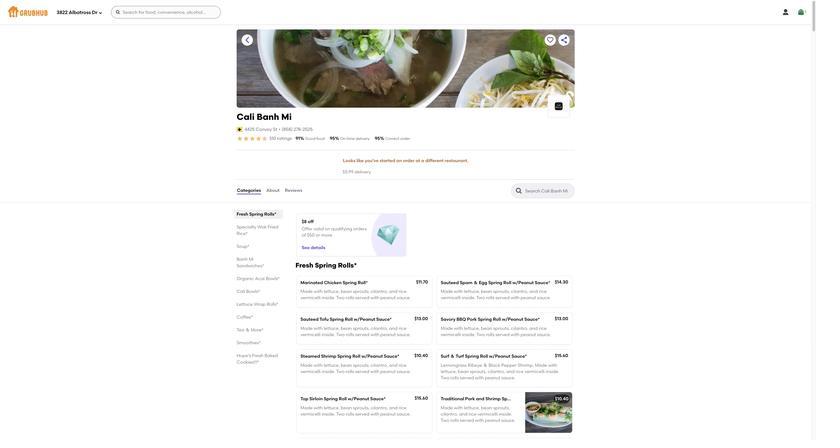 Task type: vqa. For each thing, say whether or not it's contained in the screenshot.
top No
no



Task type: locate. For each thing, give the bounding box(es) containing it.
rolls down savory bbq pork spring roll w/peanut sauce* at bottom
[[486, 332, 495, 338]]

0 horizontal spatial shrimp
[[321, 354, 337, 359]]

1 vertical spatial sauteed
[[301, 317, 319, 323]]

rolls down top sirloin spring roll w/peanut sauce*
[[346, 412, 354, 417]]

sprouts, down sauteed spam ＆ egg spring roll w/peanut sauce*
[[494, 289, 510, 294]]

bowls* up "lettuce wrap rolls*"
[[246, 289, 260, 294]]

good
[[305, 137, 316, 141]]

mi
[[281, 112, 292, 122], [249, 257, 254, 262]]

star icon image
[[237, 136, 243, 142], [243, 136, 249, 142], [249, 136, 256, 142], [256, 136, 262, 142], [262, 136, 268, 142], [262, 136, 268, 142]]

sauteed for sauteed tofu spring roll w/peanut sauce*
[[301, 317, 319, 323]]

save this restaurant button
[[545, 34, 556, 46]]

0 vertical spatial $15.60
[[555, 353, 569, 359]]

organic
[[237, 276, 254, 282]]

1 vertical spatial cali
[[237, 289, 245, 294]]

albatross
[[69, 10, 91, 15]]

cilantro,
[[371, 289, 388, 294], [511, 289, 529, 294], [371, 326, 388, 331], [511, 326, 529, 331], [371, 363, 388, 368], [488, 369, 506, 375], [371, 406, 388, 411], [441, 412, 458, 417]]

rolls for marinated chicken spring roll*
[[346, 295, 354, 301]]

organic acai bowls* tab
[[237, 276, 281, 282]]

made up savory at the right bottom of page
[[441, 289, 453, 294]]

sprouts, down savory bbq pork spring roll w/peanut sauce* at bottom
[[494, 326, 510, 331]]

served down savory bbq pork spring roll w/peanut sauce* at bottom
[[496, 332, 510, 338]]

bean down traditional pork and shrimp spring roll w/peanut sauce*
[[481, 406, 492, 411]]

with
[[314, 289, 323, 294], [454, 289, 463, 294], [371, 295, 380, 301], [511, 295, 520, 301], [314, 326, 323, 331], [454, 326, 463, 331], [371, 332, 380, 338], [511, 332, 520, 338], [314, 363, 323, 368], [549, 363, 558, 368], [371, 369, 380, 375], [475, 376, 484, 381], [314, 406, 323, 411], [454, 406, 463, 411], [371, 412, 380, 417], [475, 418, 484, 424]]

lettuce, down tofu in the left bottom of the page
[[324, 326, 340, 331]]

rolls* up 'marinated chicken spring roll*'
[[338, 261, 357, 269]]

1 $13.00 from the left
[[415, 317, 428, 322]]

and
[[389, 289, 398, 294], [530, 289, 538, 294], [389, 326, 398, 331], [530, 326, 538, 331], [389, 363, 398, 368], [507, 369, 515, 375], [476, 397, 485, 402], [389, 406, 398, 411], [460, 412, 468, 417]]

banh mi sandwiches* tab
[[237, 256, 281, 269]]

served for sauteed tofu spring roll w/peanut sauce*
[[356, 332, 370, 338]]

0 horizontal spatial mi
[[249, 257, 254, 262]]

about button
[[266, 180, 280, 202]]

3822
[[57, 10, 68, 15]]

served
[[356, 295, 370, 301], [496, 295, 510, 301], [356, 332, 370, 338], [496, 332, 510, 338], [356, 369, 370, 375], [460, 376, 474, 381], [356, 412, 370, 417], [460, 418, 474, 424]]

peanut for sauteed tofu spring roll w/peanut sauce*
[[381, 332, 396, 338]]

sprouts, down top sirloin spring roll w/peanut sauce*
[[353, 406, 370, 411]]

svg image
[[783, 8, 790, 16], [798, 8, 805, 16]]

made with lettuce, bean sprouts, cilantro, and rice vermicelli inside. two rolls served with peanut sauce. down sauteed spam ＆ egg spring roll w/peanut sauce*
[[441, 289, 551, 301]]

1 horizontal spatial svg image
[[116, 10, 121, 15]]

made down marinated
[[301, 289, 313, 294]]

1 button
[[798, 7, 807, 18]]

0 horizontal spatial sauteed
[[301, 317, 319, 323]]

order
[[401, 137, 410, 141], [403, 158, 415, 164]]

fresh
[[237, 212, 248, 217], [296, 261, 314, 269], [252, 353, 264, 359]]

two down top sirloin spring roll w/peanut sauce*
[[336, 412, 345, 417]]

spring
[[249, 212, 263, 217], [315, 261, 337, 269], [343, 280, 357, 286], [489, 280, 503, 286], [330, 317, 344, 323], [478, 317, 492, 323], [338, 354, 352, 359], [465, 354, 479, 359], [324, 397, 338, 402], [502, 397, 516, 402]]

vermicelli for top sirloin spring roll w/peanut sauce*
[[301, 412, 321, 417]]

lettuce, for marinated chicken spring roll*
[[324, 289, 340, 294]]

acai
[[255, 276, 265, 282]]

sprouts, inside lemongrass ribeye ＆ black pepper shrimp.  made with lettuce, bean sprouts, cilantro, and rice vermicelli inside. two rolls served with peanut sauce.
[[470, 369, 487, 375]]

rolls for sauteed spam ＆ egg spring roll w/peanut sauce*
[[486, 295, 495, 301]]

made with lettuce, bean sprouts, cilantro, and rice vermicelli inside. two rolls served with peanut sauce. down top sirloin spring roll w/peanut sauce*
[[301, 406, 411, 417]]

lettuce,
[[324, 289, 340, 294], [464, 289, 480, 294], [324, 326, 340, 331], [464, 326, 480, 331], [324, 363, 340, 368], [441, 369, 457, 375], [324, 406, 340, 411], [464, 406, 480, 411]]

roll
[[504, 280, 512, 286], [345, 317, 353, 323], [493, 317, 501, 323], [353, 354, 361, 359], [480, 354, 488, 359], [339, 397, 347, 402], [517, 397, 525, 402]]

rolls* for lettuce wrap rolls* tab
[[267, 302, 279, 307]]

order right correct
[[401, 137, 410, 141]]

0 horizontal spatial 95
[[330, 136, 335, 141]]

good food
[[305, 137, 325, 141]]

w/peanut
[[513, 280, 534, 286], [354, 317, 376, 323], [502, 317, 524, 323], [362, 354, 383, 359], [489, 354, 511, 359], [348, 397, 370, 402], [526, 397, 548, 402]]

2 svg image from the left
[[798, 8, 805, 16]]

sprouts, for sauteed tofu spring roll w/peanut sauce*
[[353, 326, 370, 331]]

bean for marinated chicken spring roll*
[[341, 289, 352, 294]]

sauce.
[[397, 295, 411, 301], [537, 295, 551, 301], [397, 332, 411, 338], [537, 332, 551, 338], [397, 369, 411, 375], [502, 376, 516, 381], [397, 412, 411, 417], [502, 418, 516, 424]]

lettuce, down chicken
[[324, 289, 340, 294]]

Search for food, convenience, alcohol... search field
[[111, 6, 221, 18]]

banh
[[257, 112, 279, 122], [237, 257, 248, 262]]

lettuce, down steamed shrimp spring roll w/peanut sauce* on the bottom left of the page
[[324, 363, 340, 368]]

tea ＆ more*
[[237, 328, 264, 333]]

bean down savory bbq pork spring roll w/peanut sauce* at bottom
[[481, 326, 492, 331]]

$14.30
[[555, 280, 569, 285]]

3822 albatross dr
[[57, 10, 97, 15]]

1 vertical spatial fresh spring rolls*
[[296, 261, 357, 269]]

spring inside fresh spring rolls* tab
[[249, 212, 263, 217]]

1 vertical spatial rolls*
[[338, 261, 357, 269]]

two down savory bbq pork spring roll w/peanut sauce* at bottom
[[477, 332, 485, 338]]

$11.70
[[416, 280, 428, 285]]

two for top sirloin spring roll w/peanut sauce*
[[336, 412, 345, 417]]

310 ratings
[[269, 136, 292, 141]]

95 left correct
[[375, 136, 380, 141]]

rolls down traditional
[[451, 418, 459, 424]]

sprouts, for savory bbq pork spring roll w/peanut sauce*
[[494, 326, 510, 331]]

order inside button
[[403, 158, 415, 164]]

shrimp
[[321, 354, 337, 359], [486, 397, 501, 402]]

served down sauteed spam ＆ egg spring roll w/peanut sauce*
[[496, 295, 510, 301]]

cilantro, for sauteed spam ＆ egg spring roll w/peanut sauce*
[[511, 289, 529, 294]]

0 vertical spatial bowls*
[[266, 276, 280, 282]]

svg image
[[116, 10, 121, 15], [99, 11, 102, 15]]

traditional pork and shrimp spring roll w/peanut sauce* image
[[526, 393, 573, 433]]

made down top
[[301, 406, 313, 411]]

main navigation navigation
[[0, 0, 812, 24]]

specialty
[[237, 224, 257, 230]]

cilantro, inside lemongrass ribeye ＆ black pepper shrimp.  made with lettuce, bean sprouts, cilantro, and rice vermicelli inside. two rolls served with peanut sauce.
[[488, 369, 506, 375]]

made
[[301, 289, 313, 294], [441, 289, 453, 294], [301, 326, 313, 331], [441, 326, 453, 331], [301, 363, 313, 368], [535, 363, 548, 368], [301, 406, 313, 411], [441, 406, 453, 411]]

smoothies* tab
[[237, 340, 281, 346]]

1 vertical spatial order
[[403, 158, 415, 164]]

vermicelli for savory bbq pork spring roll w/peanut sauce*
[[441, 332, 461, 338]]

1 horizontal spatial fresh
[[252, 353, 264, 359]]

2 vertical spatial fresh
[[252, 353, 264, 359]]

0 vertical spatial $10.40
[[415, 353, 428, 359]]

sauteed for sauteed spam ＆ egg spring roll w/peanut sauce*
[[441, 280, 459, 286]]

cilantro, for traditional pork and shrimp spring roll w/peanut sauce*
[[441, 412, 458, 417]]

two down traditional
[[441, 418, 450, 424]]

specialty wok fried rice* tab
[[237, 224, 281, 237]]

rice for sauteed spam ＆ egg spring roll w/peanut sauce*
[[539, 289, 547, 294]]

bean down steamed shrimp spring roll w/peanut sauce* on the bottom left of the page
[[341, 363, 352, 368]]

delivery down like
[[355, 170, 371, 175]]

lettuce, down traditional
[[464, 406, 480, 411]]

made with lettuce, bean sprouts, cilantro, and rice vermicelli inside. two rolls served with peanut sauce.
[[301, 289, 411, 301], [441, 289, 551, 301], [301, 326, 411, 338], [441, 326, 551, 338], [301, 363, 411, 375], [301, 406, 411, 417], [441, 406, 516, 424]]

of
[[302, 233, 306, 238]]

made with lettuce, bean sprouts, cilantro, and rice vermicelli inside. two rolls served with peanut sauce. for pork
[[441, 406, 516, 424]]

sprouts, for steamed shrimp spring roll w/peanut sauce*
[[353, 363, 370, 368]]

see
[[302, 245, 310, 251]]

pork
[[467, 317, 477, 323], [466, 397, 475, 402]]

spam
[[460, 280, 473, 286]]

1 horizontal spatial svg image
[[798, 8, 805, 16]]

0 vertical spatial sauteed
[[441, 280, 459, 286]]

sauteed left spam
[[441, 280, 459, 286]]

cilantro, for steamed shrimp spring roll w/peanut sauce*
[[371, 363, 388, 368]]

0 vertical spatial fresh spring rolls*
[[237, 212, 277, 217]]

steamed
[[301, 354, 320, 359]]

two down lemongrass
[[441, 376, 450, 381]]

promo image
[[377, 224, 400, 247]]

2 95 from the left
[[375, 136, 380, 141]]

vermicelli down shrimp.
[[525, 369, 545, 375]]

made down steamed
[[301, 363, 313, 368]]

1 cali from the top
[[237, 112, 255, 122]]

lettuce, for steamed shrimp spring roll w/peanut sauce*
[[324, 363, 340, 368]]

1 vertical spatial mi
[[249, 257, 254, 262]]

sauteed left tofu in the left bottom of the page
[[301, 317, 319, 323]]

made with lettuce, bean sprouts, cilantro, and rice vermicelli inside. two rolls served with peanut sauce. for sirloin
[[301, 406, 411, 417]]

share icon image
[[561, 36, 568, 44]]

pepper
[[502, 363, 517, 368]]

served down 'ribeye'
[[460, 376, 474, 381]]

2 horizontal spatial fresh
[[296, 261, 314, 269]]

0 horizontal spatial fresh spring rolls*
[[237, 212, 277, 217]]

0 vertical spatial shrimp
[[321, 354, 337, 359]]

served down top sirloin spring roll w/peanut sauce*
[[356, 412, 370, 417]]

•
[[279, 127, 281, 132]]

two down steamed shrimp spring roll w/peanut sauce* on the bottom left of the page
[[336, 369, 345, 375]]

1 horizontal spatial $10.40
[[555, 397, 569, 402]]

sprouts, down steamed shrimp spring roll w/peanut sauce* on the bottom left of the page
[[353, 363, 370, 368]]

peanut inside lemongrass ribeye ＆ black pepper shrimp.  made with lettuce, bean sprouts, cilantro, and rice vermicelli inside. two rolls served with peanut sauce.
[[485, 376, 501, 381]]

bowls* inside tab
[[246, 289, 260, 294]]

tofu
[[320, 317, 329, 323]]

0 horizontal spatial $13.00
[[415, 317, 428, 322]]

fresh up "specialty"
[[237, 212, 248, 217]]

mi inside banh mi sandwiches*
[[249, 257, 254, 262]]

two down 'marinated chicken spring roll*'
[[336, 295, 345, 301]]

and for sauteed tofu spring roll w/peanut sauce*
[[389, 326, 398, 331]]

ribeye
[[468, 363, 483, 368]]

bowls*
[[266, 276, 280, 282], [246, 289, 260, 294]]

bean down 'egg'
[[481, 289, 492, 294]]

0 vertical spatial mi
[[281, 112, 292, 122]]

lettuce, down spam
[[464, 289, 480, 294]]

made with lettuce, bean sprouts, cilantro, and rice vermicelli inside. two rolls served with peanut sauce. down steamed shrimp spring roll w/peanut sauce* on the bottom left of the page
[[301, 363, 411, 375]]

pork right bbq
[[467, 317, 477, 323]]

you've
[[365, 158, 379, 164]]

$13.00
[[415, 317, 428, 322], [555, 317, 569, 322]]

lettuce
[[237, 302, 253, 307]]

made for marinated chicken spring roll*
[[301, 289, 313, 294]]

0 vertical spatial fresh
[[237, 212, 248, 217]]

1 vertical spatial bowls*
[[246, 289, 260, 294]]

vermicelli down spam
[[441, 295, 461, 301]]

4425 convoy st
[[245, 127, 277, 132]]

served for traditional pork and shrimp spring roll w/peanut sauce*
[[460, 418, 474, 424]]

rice
[[399, 289, 407, 294], [539, 289, 547, 294], [399, 326, 407, 331], [539, 326, 547, 331], [399, 363, 407, 368], [516, 369, 524, 375], [399, 406, 407, 411], [469, 412, 477, 417]]

rolls
[[346, 295, 354, 301], [486, 295, 495, 301], [346, 332, 354, 338], [486, 332, 495, 338], [346, 369, 354, 375], [451, 376, 459, 381], [346, 412, 354, 417], [451, 418, 459, 424]]

two down 'egg'
[[477, 295, 485, 301]]

lettuce, inside lemongrass ribeye ＆ black pepper shrimp.  made with lettuce, bean sprouts, cilantro, and rice vermicelli inside. two rolls served with peanut sauce.
[[441, 369, 457, 375]]

made with lettuce, bean sprouts, cilantro, and rice vermicelli inside. two rolls served with peanut sauce. down sauteed tofu spring roll w/peanut sauce*
[[301, 326, 411, 338]]

sandwiches*
[[237, 263, 264, 269]]

pork right traditional
[[466, 397, 475, 402]]

details
[[311, 245, 326, 251]]

coffee* tab
[[237, 314, 281, 321]]

fresh spring rolls* up wok
[[237, 212, 277, 217]]

restaurant.
[[445, 158, 469, 164]]

＆ right tea
[[246, 328, 250, 333]]

bean down lemongrass
[[458, 369, 469, 375]]

bean down 'marinated chicken spring roll*'
[[341, 289, 352, 294]]

inside. for sauteed spam ＆ egg spring roll w/peanut sauce*
[[462, 295, 476, 301]]

lemongrass ribeye ＆ black pepper shrimp.  made with lettuce, bean sprouts, cilantro, and rice vermicelli inside. two rolls served with peanut sauce.
[[441, 363, 560, 381]]

1 horizontal spatial 95
[[375, 136, 380, 141]]

order left the at
[[403, 158, 415, 164]]

sprouts, down roll* at the bottom of page
[[353, 289, 370, 294]]

sprouts, for top sirloin spring roll w/peanut sauce*
[[353, 406, 370, 411]]

wok
[[258, 224, 267, 230]]

sprouts, down 'ribeye'
[[470, 369, 487, 375]]

bean down top sirloin spring roll w/peanut sauce*
[[341, 406, 352, 411]]

inside. for traditional pork and shrimp spring roll w/peanut sauce*
[[499, 412, 513, 417]]

1 horizontal spatial shrimp
[[486, 397, 501, 402]]

and for steamed shrimp spring roll w/peanut sauce*
[[389, 363, 398, 368]]

mi up (858)
[[281, 112, 292, 122]]

served down steamed shrimp spring roll w/peanut sauce* on the bottom left of the page
[[356, 369, 370, 375]]

rolls down 'marinated chicken spring roll*'
[[346, 295, 354, 301]]

lettuce, down bbq
[[464, 326, 480, 331]]

0 vertical spatial banh
[[257, 112, 279, 122]]

lettuce, down top sirloin spring roll w/peanut sauce*
[[324, 406, 340, 411]]

rolls*
[[265, 212, 277, 217], [338, 261, 357, 269], [267, 302, 279, 307]]

rolls down lemongrass
[[451, 376, 459, 381]]

2 $13.00 from the left
[[555, 317, 569, 322]]

0 horizontal spatial $15.60
[[415, 396, 428, 401]]

1 horizontal spatial fresh spring rolls*
[[296, 261, 357, 269]]

hope's
[[237, 353, 251, 359]]

made with lettuce, bean sprouts, cilantro, and rice vermicelli inside. two rolls served with peanut sauce. down roll* at the bottom of page
[[301, 289, 411, 301]]

made up steamed
[[301, 326, 313, 331]]

0 vertical spatial pork
[[467, 317, 477, 323]]

bean down sauteed tofu spring roll w/peanut sauce*
[[341, 326, 352, 331]]

fresh spring rolls* up chicken
[[296, 261, 357, 269]]

two
[[336, 295, 345, 301], [477, 295, 485, 301], [336, 332, 345, 338], [477, 332, 485, 338], [336, 369, 345, 375], [441, 376, 450, 381], [336, 412, 345, 417], [441, 418, 450, 424]]

Search Cali Banh Mi search field
[[525, 188, 573, 194]]

0 vertical spatial cali
[[237, 112, 255, 122]]

rolls down steamed shrimp spring roll w/peanut sauce* on the bottom left of the page
[[346, 369, 354, 375]]

hope's fresh baked cookies!!!* tab
[[237, 353, 281, 366]]

0 horizontal spatial svg image
[[99, 11, 102, 15]]

bowls* inside tab
[[266, 276, 280, 282]]

vermicelli for sauteed spam ＆ egg spring roll w/peanut sauce*
[[441, 295, 461, 301]]

1 horizontal spatial $13.00
[[555, 317, 569, 322]]

two for marinated chicken spring roll*
[[336, 295, 345, 301]]

0 horizontal spatial fresh
[[237, 212, 248, 217]]

roll*
[[358, 280, 368, 286]]

two for savory bbq pork spring roll w/peanut sauce*
[[477, 332, 485, 338]]

1 95 from the left
[[330, 136, 335, 141]]

1 horizontal spatial bowls*
[[266, 276, 280, 282]]

valid
[[314, 227, 324, 232]]

bowls* right acai
[[266, 276, 280, 282]]

0 horizontal spatial bowls*
[[246, 289, 260, 294]]

top sirloin spring roll w/peanut sauce*
[[301, 397, 386, 402]]

sprouts,
[[353, 289, 370, 294], [494, 289, 510, 294], [353, 326, 370, 331], [494, 326, 510, 331], [353, 363, 370, 368], [470, 369, 487, 375], [353, 406, 370, 411], [494, 406, 510, 411]]

served down sauteed tofu spring roll w/peanut sauce*
[[356, 332, 370, 338]]

0 horizontal spatial banh
[[237, 257, 248, 262]]

two for sauteed spam ＆ egg spring roll w/peanut sauce*
[[477, 295, 485, 301]]

bean for sauteed spam ＆ egg spring roll w/peanut sauce*
[[481, 289, 492, 294]]

shrimp.
[[518, 363, 534, 368]]

95 for on time delivery
[[330, 136, 335, 141]]

cilantro, for top sirloin spring roll w/peanut sauce*
[[371, 406, 388, 411]]

1 horizontal spatial sauteed
[[441, 280, 459, 286]]

rolls for top sirloin spring roll w/peanut sauce*
[[346, 412, 354, 417]]

sauce. for savory bbq pork spring roll w/peanut sauce*
[[537, 332, 551, 338]]

0 horizontal spatial svg image
[[783, 8, 790, 16]]

1 vertical spatial banh
[[237, 257, 248, 262]]

fried
[[268, 224, 279, 230]]

bean for savory bbq pork spring roll w/peanut sauce*
[[481, 326, 492, 331]]

0 vertical spatial rolls*
[[265, 212, 277, 217]]

and for savory bbq pork spring roll w/peanut sauce*
[[530, 326, 538, 331]]

1 horizontal spatial $15.60
[[555, 353, 569, 359]]

made down savory at the right bottom of page
[[441, 326, 453, 331]]

and inside lemongrass ribeye ＆ black pepper shrimp.  made with lettuce, bean sprouts, cilantro, and rice vermicelli inside. two rolls served with peanut sauce.
[[507, 369, 515, 375]]

banh up sandwiches*
[[237, 257, 248, 262]]

made with lettuce, bean sprouts, cilantro, and rice vermicelli inside. two rolls served with peanut sauce. for tofu
[[301, 326, 411, 338]]

inside. for top sirloin spring roll w/peanut sauce*
[[322, 412, 335, 417]]

vermicelli down steamed
[[301, 369, 321, 375]]

two for traditional pork and shrimp spring roll w/peanut sauce*
[[441, 418, 450, 424]]

vermicelli down sirloin
[[301, 412, 321, 417]]

specialty wok fried rice*
[[237, 224, 279, 236]]

1 vertical spatial $15.60
[[415, 396, 428, 401]]

two down sauteed tofu spring roll w/peanut sauce*
[[336, 332, 345, 338]]

two for steamed shrimp spring roll w/peanut sauce*
[[336, 369, 345, 375]]

mi up sandwiches*
[[249, 257, 254, 262]]

sprouts, for marinated chicken spring roll*
[[353, 289, 370, 294]]

1 vertical spatial delivery
[[355, 170, 371, 175]]

1 horizontal spatial banh
[[257, 112, 279, 122]]

$13.00 for sauteed tofu spring roll w/peanut sauce*
[[415, 317, 428, 322]]

cilantro, for sauteed tofu spring roll w/peanut sauce*
[[371, 326, 388, 331]]

1 vertical spatial fresh
[[296, 261, 314, 269]]

fresh up cookies!!!*
[[252, 353, 264, 359]]

delivery right time
[[356, 137, 370, 141]]

rice*
[[237, 231, 248, 236]]

made with lettuce, bean sprouts, cilantro, and rice vermicelli inside. two rolls served with peanut sauce. down traditional pork and shrimp spring roll w/peanut sauce*
[[441, 406, 516, 424]]

shrimp down lemongrass ribeye ＆ black pepper shrimp.  made with lettuce, bean sprouts, cilantro, and rice vermicelli inside. two rolls served with peanut sauce.
[[486, 397, 501, 402]]

sauce. for steamed shrimp spring roll w/peanut sauce*
[[397, 369, 411, 375]]

sauce. for top sirloin spring roll w/peanut sauce*
[[397, 412, 411, 417]]

surf
[[441, 354, 450, 359]]

cali up 4425
[[237, 112, 255, 122]]

sprouts, down sauteed tofu spring roll w/peanut sauce*
[[353, 326, 370, 331]]

smoothies*
[[237, 340, 261, 346]]

made with lettuce, bean sprouts, cilantro, and rice vermicelli inside. two rolls served with peanut sauce. down savory bbq pork spring roll w/peanut sauce* at bottom
[[441, 326, 551, 338]]

shrimp right steamed
[[321, 354, 337, 359]]

tea ＆ more* tab
[[237, 327, 281, 334]]

$5.99 delivery
[[343, 170, 371, 175]]

made down traditional
[[441, 406, 453, 411]]

vermicelli down tofu in the left bottom of the page
[[301, 332, 321, 338]]

rolls down sauteed spam ＆ egg spring roll w/peanut sauce*
[[486, 295, 495, 301]]

banh up the convoy
[[257, 112, 279, 122]]

rolls for traditional pork and shrimp spring roll w/peanut sauce*
[[451, 418, 459, 424]]

vermicelli down savory at the right bottom of page
[[441, 332, 461, 338]]

95 left the on
[[330, 136, 335, 141]]

cali inside tab
[[237, 289, 245, 294]]

cali banh mi
[[237, 112, 292, 122]]

2 vertical spatial rolls*
[[267, 302, 279, 307]]

vermicelli
[[301, 295, 321, 301], [441, 295, 461, 301], [301, 332, 321, 338], [441, 332, 461, 338], [301, 369, 321, 375], [525, 369, 545, 375], [301, 412, 321, 417], [478, 412, 498, 417]]

sprouts, down traditional pork and shrimp spring roll w/peanut sauce*
[[494, 406, 510, 411]]

rice for steamed shrimp spring roll w/peanut sauce*
[[399, 363, 407, 368]]

fresh down see
[[296, 261, 314, 269]]

subscription pass image
[[237, 127, 243, 132]]

cali for cali banh mi
[[237, 112, 255, 122]]

cali up lettuce
[[237, 289, 245, 294]]

lettuce, down lemongrass
[[441, 369, 457, 375]]

banh inside banh mi sandwiches*
[[237, 257, 248, 262]]

rolls down sauteed tofu spring roll w/peanut sauce*
[[346, 332, 354, 338]]

vermicelli down marinated
[[301, 295, 321, 301]]

turf
[[456, 354, 464, 359]]

vermicelli down traditional pork and shrimp spring roll w/peanut sauce*
[[478, 412, 498, 417]]

2 cali from the top
[[237, 289, 245, 294]]

top
[[301, 397, 309, 402]]

served down roll* at the bottom of page
[[356, 295, 370, 301]]

1 vertical spatial $10.40
[[555, 397, 569, 402]]

served down traditional
[[460, 418, 474, 424]]

1 horizontal spatial mi
[[281, 112, 292, 122]]

cilantro, for savory bbq pork spring roll w/peanut sauce*
[[511, 326, 529, 331]]

sauce. for sauteed tofu spring roll w/peanut sauce*
[[397, 332, 411, 338]]

rolls* up "fried"
[[265, 212, 277, 217]]



Task type: describe. For each thing, give the bounding box(es) containing it.
rice inside lemongrass ribeye ＆ black pepper shrimp.  made with lettuce, bean sprouts, cilantro, and rice vermicelli inside. two rolls served with peanut sauce.
[[516, 369, 524, 375]]

rolls inside lemongrass ribeye ＆ black pepper shrimp.  made with lettuce, bean sprouts, cilantro, and rice vermicelli inside. two rolls served with peanut sauce.
[[451, 376, 459, 381]]

baked
[[265, 353, 278, 359]]

like
[[357, 158, 364, 164]]

0 horizontal spatial $10.40
[[415, 353, 428, 359]]

served for top sirloin spring roll w/peanut sauce*
[[356, 412, 370, 417]]

correct
[[386, 137, 400, 141]]

vermicelli for marinated chicken spring roll*
[[301, 295, 321, 301]]

rolls for savory bbq pork spring roll w/peanut sauce*
[[486, 332, 495, 338]]

fresh spring rolls* tab
[[237, 211, 281, 218]]

bean for steamed shrimp spring roll w/peanut sauce*
[[341, 363, 352, 368]]

made for sauteed spam ＆ egg spring roll w/peanut sauce*
[[441, 289, 453, 294]]

peanut for sauteed spam ＆ egg spring roll w/peanut sauce*
[[521, 295, 536, 301]]

＆ inside tab
[[246, 328, 250, 333]]

rolls* for fresh spring rolls* tab
[[265, 212, 277, 217]]

see details
[[302, 245, 326, 251]]

lettuce, for sauteed tofu spring roll w/peanut sauce*
[[324, 326, 340, 331]]

made with lettuce, bean sprouts, cilantro, and rice vermicelli inside. two rolls served with peanut sauce. for chicken
[[301, 289, 411, 301]]

(858) 278-2525 button
[[282, 126, 313, 133]]

search icon image
[[516, 187, 523, 195]]

ratings
[[277, 136, 292, 141]]

hope's fresh baked cookies!!!*
[[237, 353, 278, 365]]

＆ inside lemongrass ribeye ＆ black pepper shrimp.  made with lettuce, bean sprouts, cilantro, and rice vermicelli inside. two rolls served with peanut sauce.
[[484, 363, 488, 368]]

a
[[422, 158, 425, 164]]

rice for savory bbq pork spring roll w/peanut sauce*
[[539, 326, 547, 331]]

inside. for marinated chicken spring roll*
[[322, 295, 335, 301]]

marinated
[[301, 280, 323, 286]]

about
[[267, 188, 280, 193]]

inside. for sauteed tofu spring roll w/peanut sauce*
[[322, 332, 335, 338]]

reviews
[[285, 188, 303, 193]]

lettuce, for savory bbq pork spring roll w/peanut sauce*
[[464, 326, 480, 331]]

looks
[[343, 158, 356, 164]]

$50
[[307, 233, 315, 238]]

two inside lemongrass ribeye ＆ black pepper shrimp.  made with lettuce, bean sprouts, cilantro, and rice vermicelli inside. two rolls served with peanut sauce.
[[441, 376, 450, 381]]

lettuce wrap rolls*
[[237, 302, 279, 307]]

and for sauteed spam ＆ egg spring roll w/peanut sauce*
[[530, 289, 538, 294]]

0 vertical spatial delivery
[[356, 137, 370, 141]]

caret left icon image
[[244, 36, 251, 44]]

soup*
[[237, 244, 250, 249]]

sprouts, for sauteed spam ＆ egg spring roll w/peanut sauce*
[[494, 289, 510, 294]]

and for marinated chicken spring roll*
[[389, 289, 398, 294]]

rice for traditional pork and shrimp spring roll w/peanut sauce*
[[469, 412, 477, 417]]

looks like you've started an order at a different restaurant.
[[343, 158, 469, 164]]

lettuce, for top sirloin spring roll w/peanut sauce*
[[324, 406, 340, 411]]

sauce. for marinated chicken spring roll*
[[397, 295, 411, 301]]

served inside lemongrass ribeye ＆ black pepper shrimp.  made with lettuce, bean sprouts, cilantro, and rice vermicelli inside. two rolls served with peanut sauce.
[[460, 376, 474, 381]]

bean for sauteed tofu spring roll w/peanut sauce*
[[341, 326, 352, 331]]

made with lettuce, bean sprouts, cilantro, and rice vermicelli inside. two rolls served with peanut sauce. for bbq
[[441, 326, 551, 338]]

served for steamed shrimp spring roll w/peanut sauce*
[[356, 369, 370, 375]]

marinated chicken spring roll*
[[301, 280, 368, 286]]

peanut for savory bbq pork spring roll w/peanut sauce*
[[521, 332, 536, 338]]

＆ left 'egg'
[[474, 280, 478, 286]]

cali bowls*
[[237, 289, 260, 294]]

$15.60 for lemongrass ribeye ＆ black pepper shrimp.  made with lettuce, bean sprouts, cilantro, and rice vermicelli inside. two rolls served with peanut sauce.
[[555, 353, 569, 359]]

made with lettuce, bean sprouts, cilantro, and rice vermicelli inside. two rolls served with peanut sauce. for spam
[[441, 289, 551, 301]]

1 svg image from the left
[[783, 8, 790, 16]]

sauteed spam ＆ egg spring roll w/peanut sauce*
[[441, 280, 551, 286]]

$15.60 for made with lettuce, bean sprouts, cilantro, and rice vermicelli inside. two rolls served with peanut sauce.
[[415, 396, 428, 401]]

coffee*
[[237, 315, 253, 320]]

$8
[[302, 219, 307, 224]]

bean for traditional pork and shrimp spring roll w/peanut sauce*
[[481, 406, 492, 411]]

more*
[[251, 328, 264, 333]]

0 vertical spatial order
[[401, 137, 410, 141]]

banh mi sandwiches*
[[237, 257, 264, 269]]

sauteed tofu spring roll w/peanut sauce*
[[301, 317, 392, 323]]

surf ＆ turf spring roll w/peanut sauce*
[[441, 354, 527, 359]]

see details button
[[302, 243, 326, 254]]

made for top sirloin spring roll w/peanut sauce*
[[301, 406, 313, 411]]

convoy
[[256, 127, 272, 132]]

fresh spring rolls* inside tab
[[237, 212, 277, 217]]

soup* tab
[[237, 243, 281, 250]]

svg image inside "1" button
[[798, 8, 805, 16]]

started
[[380, 158, 396, 164]]

looks like you've started an order at a different restaurant. button
[[343, 154, 469, 168]]

sauce. inside lemongrass ribeye ＆ black pepper shrimp.  made with lettuce, bean sprouts, cilantro, and rice vermicelli inside. two rolls served with peanut sauce.
[[502, 376, 516, 381]]

on
[[325, 227, 330, 232]]

(858)
[[282, 127, 293, 132]]

$8 off offer valid on qualifying orders of $50 or more.
[[302, 219, 367, 238]]

bean inside lemongrass ribeye ＆ black pepper shrimp.  made with lettuce, bean sprouts, cilantro, and rice vermicelli inside. two rolls served with peanut sauce.
[[458, 369, 469, 375]]

2525
[[303, 127, 313, 132]]

black
[[489, 363, 501, 368]]

rice for marinated chicken spring roll*
[[399, 289, 407, 294]]

or
[[316, 233, 320, 238]]

served for marinated chicken spring roll*
[[356, 295, 370, 301]]

lettuce, for sauteed spam ＆ egg spring roll w/peanut sauce*
[[464, 289, 480, 294]]

peanut for top sirloin spring roll w/peanut sauce*
[[381, 412, 396, 417]]

qualifying
[[332, 227, 352, 232]]

sauce. for sauteed spam ＆ egg spring roll w/peanut sauce*
[[537, 295, 551, 301]]

st
[[273, 127, 277, 132]]

sauce. for traditional pork and shrimp spring roll w/peanut sauce*
[[502, 418, 516, 424]]

vermicelli for sauteed tofu spring roll w/peanut sauce*
[[301, 332, 321, 338]]

4425 convoy st button
[[244, 126, 278, 133]]

vermicelli for traditional pork and shrimp spring roll w/peanut sauce*
[[478, 412, 498, 417]]

rolls for steamed shrimp spring roll w/peanut sauce*
[[346, 369, 354, 375]]

lettuce wrap rolls* tab
[[237, 301, 281, 308]]

sprouts, for traditional pork and shrimp spring roll w/peanut sauce*
[[494, 406, 510, 411]]

dr
[[92, 10, 97, 15]]

savory bbq pork spring roll w/peanut sauce*
[[441, 317, 540, 323]]

vermicelli for steamed shrimp spring roll w/peanut sauce*
[[301, 369, 321, 375]]

traditional
[[441, 397, 465, 402]]

1
[[805, 9, 807, 15]]

time
[[347, 137, 355, 141]]

made with lettuce, bean sprouts, cilantro, and rice vermicelli inside. two rolls served with peanut sauce. for shrimp
[[301, 363, 411, 375]]

made for sauteed tofu spring roll w/peanut sauce*
[[301, 326, 313, 331]]

served for sauteed spam ＆ egg spring roll w/peanut sauce*
[[496, 295, 510, 301]]

reviews button
[[285, 180, 303, 202]]

an
[[397, 158, 402, 164]]

vermicelli inside lemongrass ribeye ＆ black pepper shrimp.  made with lettuce, bean sprouts, cilantro, and rice vermicelli inside. two rolls served with peanut sauce.
[[525, 369, 545, 375]]

＆ left turf
[[451, 354, 455, 359]]

rice for top sirloin spring roll w/peanut sauce*
[[399, 406, 407, 411]]

two for sauteed tofu spring roll w/peanut sauce*
[[336, 332, 345, 338]]

made inside lemongrass ribeye ＆ black pepper shrimp.  made with lettuce, bean sprouts, cilantro, and rice vermicelli inside. two rolls served with peanut sauce.
[[535, 363, 548, 368]]

categories button
[[237, 180, 261, 202]]

steamed shrimp spring roll w/peanut sauce*
[[301, 354, 400, 359]]

1 vertical spatial pork
[[466, 397, 475, 402]]

cali bowls* tab
[[237, 288, 281, 295]]

wrap
[[254, 302, 266, 307]]

organic acai bowls*
[[237, 276, 280, 282]]

$13.00 for savory bbq pork spring roll w/peanut sauce*
[[555, 317, 569, 322]]

rice for sauteed tofu spring roll w/peanut sauce*
[[399, 326, 407, 331]]

savory
[[441, 317, 456, 323]]

made for steamed shrimp spring roll w/peanut sauce*
[[301, 363, 313, 368]]

lettuce, for traditional pork and shrimp spring roll w/peanut sauce*
[[464, 406, 480, 411]]

4425
[[245, 127, 255, 132]]

fresh inside hope's fresh baked cookies!!!*
[[252, 353, 264, 359]]

offer
[[302, 227, 313, 232]]

save this restaurant image
[[547, 36, 555, 44]]

91
[[296, 136, 300, 141]]

at
[[416, 158, 421, 164]]

cali for cali bowls*
[[237, 289, 245, 294]]

lemongrass
[[441, 363, 467, 368]]

tea
[[237, 328, 245, 333]]

and for traditional pork and shrimp spring roll w/peanut sauce*
[[460, 412, 468, 417]]

on
[[341, 137, 346, 141]]

on time delivery
[[341, 137, 370, 141]]

orders
[[354, 227, 367, 232]]

egg
[[479, 280, 488, 286]]

inside. for steamed shrimp spring roll w/peanut sauce*
[[322, 369, 335, 375]]

inside. for savory bbq pork spring roll w/peanut sauce*
[[462, 332, 476, 338]]

310
[[269, 136, 276, 141]]

fresh inside tab
[[237, 212, 248, 217]]

cilantro, for marinated chicken spring roll*
[[371, 289, 388, 294]]

1 vertical spatial shrimp
[[486, 397, 501, 402]]

peanut for traditional pork and shrimp spring roll w/peanut sauce*
[[485, 418, 501, 424]]

food
[[317, 137, 325, 141]]

cali banh mi logo image
[[548, 100, 570, 112]]

different
[[426, 158, 444, 164]]

made for savory bbq pork spring roll w/peanut sauce*
[[441, 326, 453, 331]]

off
[[308, 219, 314, 224]]

rolls for sauteed tofu spring roll w/peanut sauce*
[[346, 332, 354, 338]]

bbq
[[457, 317, 466, 323]]

peanut for steamed shrimp spring roll w/peanut sauce*
[[381, 369, 396, 375]]

peanut for marinated chicken spring roll*
[[381, 295, 396, 301]]

traditional pork and shrimp spring roll w/peanut sauce*
[[441, 397, 564, 402]]

correct order
[[386, 137, 410, 141]]

inside. inside lemongrass ribeye ＆ black pepper shrimp.  made with lettuce, bean sprouts, cilantro, and rice vermicelli inside. two rolls served with peanut sauce.
[[546, 369, 560, 375]]



